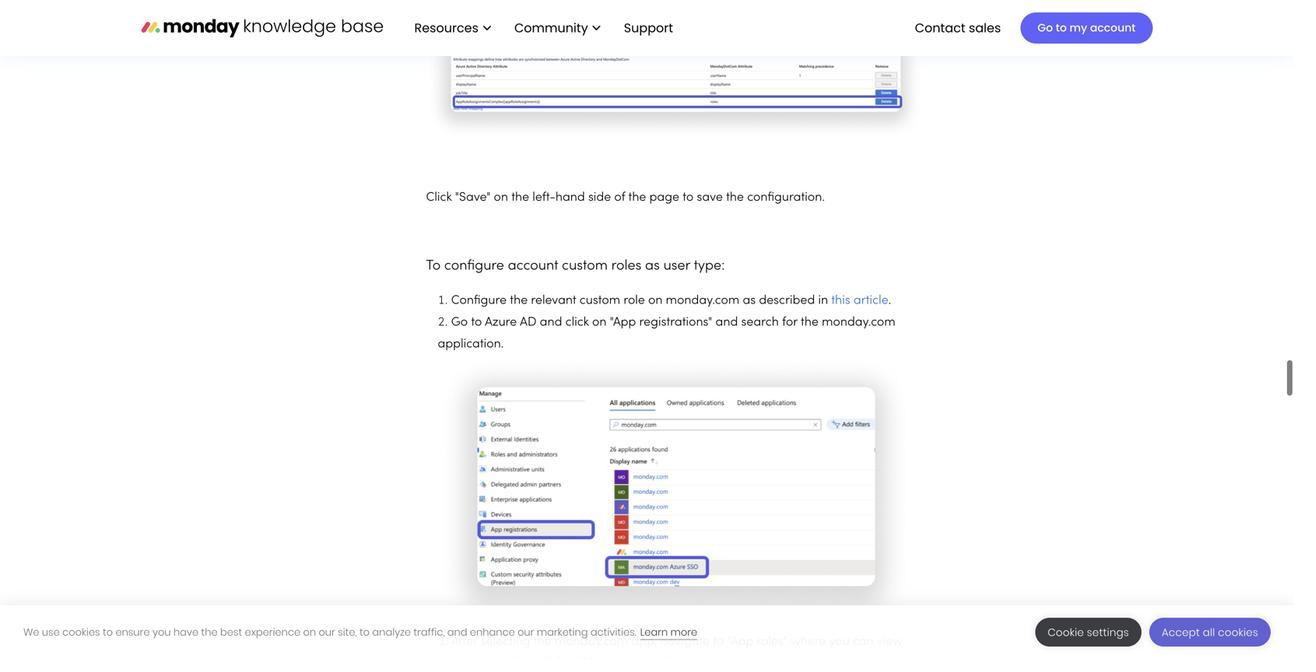 Task type: vqa. For each thing, say whether or not it's contained in the screenshot.
the inside the go to azure ad and click on "app registrations" and search for the monday.com application.
yes



Task type: describe. For each thing, give the bounding box(es) containing it.
of
[[614, 120, 625, 132]]

on inside dialog
[[303, 625, 316, 639]]

on inside go to azure ad and click on "app registrations" and search for the monday.com application.
[[592, 245, 607, 257]]

group_1_ _2023 01 12t143948.699.png image
[[438, 284, 912, 560]]

go to my account
[[1038, 20, 1136, 35]]

1 horizontal spatial roles
[[611, 188, 642, 201]]

as
[[645, 188, 660, 201]]

for
[[782, 245, 798, 257]]

search
[[741, 245, 779, 257]]

1 vertical spatial account
[[508, 188, 558, 201]]

contact sales link
[[907, 15, 1009, 41]]

registrations"
[[639, 245, 712, 257]]

then
[[510, 586, 535, 598]]

cookie settings
[[1048, 625, 1129, 640]]

accept all cookies
[[1162, 625, 1258, 640]]

have
[[173, 625, 199, 639]]

you inside dialog
[[152, 625, 171, 639]]

go to azure ad and click on "app registrations" and search for the monday.com application.
[[438, 245, 895, 279]]

to right site,
[[360, 625, 370, 639]]

"create
[[582, 586, 625, 598]]

the right of
[[628, 120, 646, 132]]

cookies for all
[[1218, 625, 1258, 640]]

monday.com logo image
[[141, 11, 383, 44]]

to left save
[[683, 120, 694, 132]]

1 our from the left
[[319, 625, 335, 639]]

enhance
[[470, 625, 515, 639]]

after
[[451, 565, 477, 576]]

cookie
[[1048, 625, 1084, 640]]

go for go to my account
[[1038, 20, 1053, 35]]

"
[[455, 120, 459, 132]]

and right ad
[[540, 245, 562, 257]]

community link
[[507, 15, 608, 41]]

activities.
[[591, 625, 636, 639]]

accept
[[1162, 625, 1200, 640]]

ad
[[520, 245, 537, 257]]

learn
[[640, 625, 668, 639]]

the inside after selecting the monday.com app, navigate to "app roles" where you can view all roles and then click on "create app role":
[[534, 565, 551, 576]]

configure
[[444, 188, 504, 201]]

where
[[791, 565, 826, 576]]

view
[[877, 565, 903, 576]]

monday.com inside go to azure ad and click on "app registrations" and search for the monday.com application.
[[822, 245, 895, 257]]

use
[[42, 625, 60, 639]]

the left left-
[[511, 120, 529, 132]]

group_1_ _2023 01 12t144322.068.png image
[[438, 603, 912, 659]]

application.
[[438, 267, 504, 279]]

you inside after selecting the monday.com app, navigate to "app roles" where you can view all roles and then click on "create app role":
[[829, 565, 850, 576]]

click inside after selecting the monday.com app, navigate to "app roles" where you can view all roles and then click on "create app role":
[[538, 586, 562, 598]]

marketing
[[537, 625, 588, 639]]

page
[[649, 120, 679, 132]]

group 1 - 2023-11-08t151447.984.png image
[[426, 0, 924, 69]]

main element
[[399, 0, 1153, 56]]

after selecting the monday.com app, navigate to "app roles" where you can view all roles and then click on "create app role":
[[438, 565, 903, 598]]

on the left-hand side of the page to save the configuration.
[[494, 120, 825, 132]]

click "
[[426, 120, 459, 132]]

sales
[[969, 19, 1001, 36]]

go to my account link
[[1021, 12, 1153, 44]]

click inside go to azure ad and click on "app registrations" and search for the monday.com application.
[[565, 245, 589, 257]]

app,
[[632, 565, 657, 576]]

support
[[624, 19, 673, 36]]

role":
[[654, 586, 682, 598]]

contact sales
[[915, 19, 1001, 36]]

best
[[220, 625, 242, 639]]

configuration.
[[747, 120, 825, 132]]

user
[[663, 188, 690, 201]]

accept all cookies button
[[1149, 618, 1271, 647]]

app
[[628, 586, 651, 598]]



Task type: locate. For each thing, give the bounding box(es) containing it.
support link
[[616, 15, 686, 41], [624, 19, 678, 36]]

roles
[[611, 188, 642, 201], [454, 586, 481, 598]]

experience
[[245, 625, 300, 639]]

2 our from the left
[[518, 625, 534, 639]]

0 horizontal spatial you
[[152, 625, 171, 639]]

dialog
[[0, 605, 1294, 659]]

the inside go to azure ad and click on "app registrations" and search for the monday.com application.
[[801, 245, 819, 257]]

roles inside after selecting the monday.com app, navigate to "app roles" where you can view all roles and then click on "create app role":
[[454, 586, 481, 598]]

all inside after selecting the monday.com app, navigate to "app roles" where you can view all roles and then click on "create app role":
[[438, 586, 451, 598]]

all
[[438, 586, 451, 598], [1203, 625, 1215, 640]]

1 horizontal spatial account
[[1090, 20, 1136, 35]]

monday.com
[[822, 245, 895, 257], [555, 565, 628, 576]]

and
[[540, 245, 562, 257], [716, 245, 738, 257], [484, 586, 507, 598], [447, 625, 467, 639]]

type:
[[694, 188, 725, 201]]

account inside main element
[[1090, 20, 1136, 35]]

1 vertical spatial all
[[1203, 625, 1215, 640]]

the right save
[[726, 120, 744, 132]]

0 horizontal spatial go
[[451, 245, 468, 257]]

contact
[[915, 19, 966, 36]]

left-
[[533, 120, 556, 132]]

we
[[23, 625, 39, 639]]

1 vertical spatial you
[[152, 625, 171, 639]]

can
[[853, 565, 874, 576]]

save
[[697, 120, 723, 132]]

cookies for use
[[62, 625, 100, 639]]

monday.com up "create
[[555, 565, 628, 576]]

learn more link
[[640, 625, 697, 640]]

roles"
[[757, 565, 787, 576]]

1 cookies from the left
[[62, 625, 100, 639]]

"app left registrations"
[[610, 245, 636, 257]]

to
[[426, 188, 441, 201]]

2 cookies from the left
[[1218, 625, 1258, 640]]

"app for on
[[610, 245, 636, 257]]

go inside go to azure ad and click on "app registrations" and search for the monday.com application.
[[451, 245, 468, 257]]

0 vertical spatial go
[[1038, 20, 1053, 35]]

on
[[494, 120, 508, 132], [592, 245, 607, 257], [565, 586, 579, 598], [303, 625, 316, 639]]

ensure
[[116, 625, 150, 639]]

resources
[[414, 19, 479, 36]]

our right enhance
[[518, 625, 534, 639]]

selecting
[[481, 565, 530, 576]]

save"
[[459, 120, 491, 132]]

1 horizontal spatial all
[[1203, 625, 1215, 640]]

cookies
[[62, 625, 100, 639], [1218, 625, 1258, 640]]

to left ensure at left
[[103, 625, 113, 639]]

"app
[[610, 245, 636, 257], [727, 565, 754, 576]]

1 horizontal spatial you
[[829, 565, 850, 576]]

0 vertical spatial account
[[1090, 20, 1136, 35]]

0 vertical spatial "app
[[610, 245, 636, 257]]

our left site,
[[319, 625, 335, 639]]

0 horizontal spatial monday.com
[[555, 565, 628, 576]]

on right save"
[[494, 120, 508, 132]]

0 vertical spatial click
[[565, 245, 589, 257]]

1 horizontal spatial cookies
[[1218, 625, 1258, 640]]

1 vertical spatial monday.com
[[555, 565, 628, 576]]

click right ad
[[565, 245, 589, 257]]

0 horizontal spatial all
[[438, 586, 451, 598]]

go
[[1038, 20, 1053, 35], [451, 245, 468, 257]]

settings
[[1087, 625, 1129, 640]]

side
[[588, 120, 611, 132]]

cookie settings button
[[1035, 618, 1142, 647]]

account right my
[[1090, 20, 1136, 35]]

to left my
[[1056, 20, 1067, 35]]

and inside after selecting the monday.com app, navigate to "app roles" where you can view all roles and then click on "create app role":
[[484, 586, 507, 598]]

we use cookies to ensure you have the best experience on our site, to analyze traffic, and enhance our marketing activities. learn more
[[23, 625, 697, 639]]

cookies inside button
[[1218, 625, 1258, 640]]

to inside main element
[[1056, 20, 1067, 35]]

to inside after selecting the monday.com app, navigate to "app roles" where you can view all roles and then click on "create app role":
[[713, 565, 724, 576]]

analyze
[[372, 625, 411, 639]]

on inside after selecting the monday.com app, navigate to "app roles" where you can view all roles and then click on "create app role":
[[565, 586, 579, 598]]

0 horizontal spatial account
[[508, 188, 558, 201]]

0 horizontal spatial cookies
[[62, 625, 100, 639]]

traffic,
[[414, 625, 445, 639]]

the up then
[[534, 565, 551, 576]]

navigate
[[660, 565, 710, 576]]

cookies right use
[[62, 625, 100, 639]]

custom
[[562, 188, 608, 201]]

monday.com right for
[[822, 245, 895, 257]]

you left can
[[829, 565, 850, 576]]

1 horizontal spatial "app
[[727, 565, 754, 576]]

azure
[[485, 245, 517, 257]]

0 horizontal spatial our
[[319, 625, 335, 639]]

0 vertical spatial monday.com
[[822, 245, 895, 257]]

1 vertical spatial click
[[538, 586, 562, 598]]

account
[[1090, 20, 1136, 35], [508, 188, 558, 201]]

0 vertical spatial you
[[829, 565, 850, 576]]

to configure account custom roles as user type:
[[426, 188, 725, 201]]

1 vertical spatial go
[[451, 245, 468, 257]]

go for go to azure ad and click on "app registrations" and search for the monday.com application.
[[451, 245, 468, 257]]

and down 'selecting'
[[484, 586, 507, 598]]

roles left as at top
[[611, 188, 642, 201]]

1 horizontal spatial our
[[518, 625, 534, 639]]

and left search
[[716, 245, 738, 257]]

0 horizontal spatial roles
[[454, 586, 481, 598]]

1 horizontal spatial monday.com
[[822, 245, 895, 257]]

and right traffic,
[[447, 625, 467, 639]]

monday.com inside after selecting the monday.com app, navigate to "app roles" where you can view all roles and then click on "create app role":
[[555, 565, 628, 576]]

1 horizontal spatial go
[[1038, 20, 1053, 35]]

list containing resources
[[399, 0, 686, 56]]

community
[[514, 19, 588, 36]]

0 vertical spatial roles
[[611, 188, 642, 201]]

1 vertical spatial "app
[[727, 565, 754, 576]]

our
[[319, 625, 335, 639], [518, 625, 534, 639]]

more
[[670, 625, 697, 639]]

click
[[426, 120, 452, 132]]

and inside dialog
[[447, 625, 467, 639]]

all inside accept all cookies button
[[1203, 625, 1215, 640]]

click
[[565, 245, 589, 257], [538, 586, 562, 598]]

the inside dialog
[[201, 625, 218, 639]]

the
[[511, 120, 529, 132], [628, 120, 646, 132], [726, 120, 744, 132], [801, 245, 819, 257], [534, 565, 551, 576], [201, 625, 218, 639]]

on left "create
[[565, 586, 579, 598]]

0 vertical spatial all
[[438, 586, 451, 598]]

the left best
[[201, 625, 218, 639]]

to inside go to azure ad and click on "app registrations" and search for the monday.com application.
[[471, 245, 482, 257]]

go left my
[[1038, 20, 1053, 35]]

account left custom
[[508, 188, 558, 201]]

roles down after
[[454, 586, 481, 598]]

site,
[[338, 625, 357, 639]]

"app left the roles"
[[727, 565, 754, 576]]

hand
[[556, 120, 585, 132]]

you left have
[[152, 625, 171, 639]]

resources link
[[407, 15, 499, 41]]

my
[[1070, 20, 1087, 35]]

"app inside after selecting the monday.com app, navigate to "app roles" where you can view all roles and then click on "create app role":
[[727, 565, 754, 576]]

"app for to
[[727, 565, 754, 576]]

0 horizontal spatial click
[[538, 586, 562, 598]]

list
[[399, 0, 686, 56]]

go inside main element
[[1038, 20, 1053, 35]]

to right navigate
[[713, 565, 724, 576]]

1 vertical spatial roles
[[454, 586, 481, 598]]

on right the experience
[[303, 625, 316, 639]]

0 horizontal spatial "app
[[610, 245, 636, 257]]

"app inside go to azure ad and click on "app registrations" and search for the monday.com application.
[[610, 245, 636, 257]]

all up traffic,
[[438, 586, 451, 598]]

cookies right accept
[[1218, 625, 1258, 640]]

you
[[829, 565, 850, 576], [152, 625, 171, 639]]

to
[[1056, 20, 1067, 35], [683, 120, 694, 132], [471, 245, 482, 257], [713, 565, 724, 576], [103, 625, 113, 639], [360, 625, 370, 639]]

on down custom
[[592, 245, 607, 257]]

the right for
[[801, 245, 819, 257]]

all right accept
[[1203, 625, 1215, 640]]

click right then
[[538, 586, 562, 598]]

to up application.
[[471, 245, 482, 257]]

1 horizontal spatial click
[[565, 245, 589, 257]]

dialog containing cookie settings
[[0, 605, 1294, 659]]

go up application.
[[451, 245, 468, 257]]



